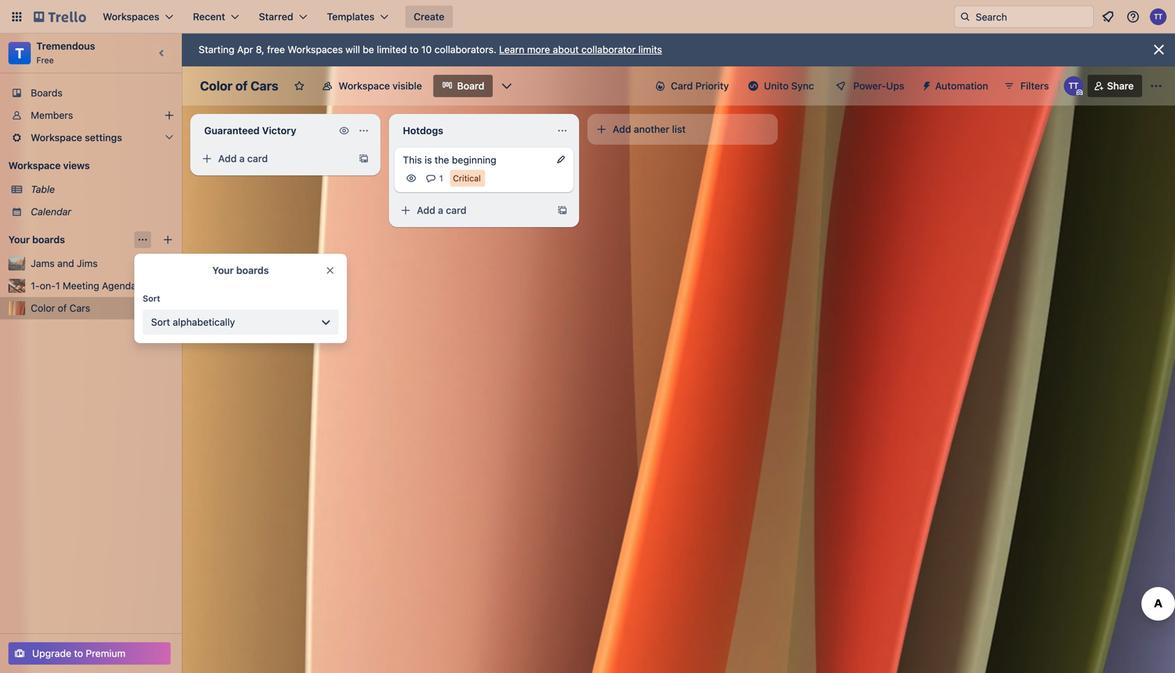 Task type: describe. For each thing, give the bounding box(es) containing it.
edit card image
[[555, 154, 567, 165]]

1 vertical spatial color of cars
[[31, 303, 90, 314]]

customize views image
[[500, 79, 514, 93]]

workspaces button
[[94, 6, 182, 28]]

workspace settings
[[31, 132, 122, 143]]

limited
[[377, 44, 407, 55]]

filters
[[1021, 80, 1049, 92]]

hotdogs
[[403, 125, 443, 136]]

jams and jims link
[[31, 257, 157, 271]]

card priority button
[[647, 75, 738, 97]]

free
[[267, 44, 285, 55]]

premium
[[86, 648, 126, 660]]

color of cars inside text box
[[200, 78, 278, 93]]

create
[[414, 11, 445, 22]]

ups
[[886, 80, 905, 92]]

this
[[403, 154, 422, 166]]

unito sync
[[764, 80, 814, 92]]

priority
[[696, 80, 729, 92]]

critical
[[453, 173, 481, 183]]

templates
[[327, 11, 375, 22]]

unito sync icon image
[[749, 81, 758, 91]]

learn more about collaborator limits link
[[499, 44, 662, 55]]

will
[[346, 44, 360, 55]]

show menu image
[[1149, 79, 1163, 93]]

sort for sort alphabetically
[[151, 317, 170, 328]]

cars inside text box
[[251, 78, 278, 93]]

filters button
[[1000, 75, 1053, 97]]

sm image
[[916, 75, 935, 94]]

1 horizontal spatial workspaces
[[288, 44, 343, 55]]

recent button
[[185, 6, 248, 28]]

starting
[[199, 44, 235, 55]]

0 horizontal spatial 1
[[56, 280, 60, 292]]

upgrade to premium
[[32, 648, 126, 660]]

1 horizontal spatial your boards
[[212, 265, 269, 276]]

0 vertical spatial your boards
[[8, 234, 65, 246]]

about
[[553, 44, 579, 55]]

unito
[[764, 80, 789, 92]]

add for create from template… icon add a card button
[[417, 205, 435, 216]]

0 horizontal spatial cars
[[69, 303, 90, 314]]

Search field
[[971, 6, 1093, 27]]

limits
[[638, 44, 662, 55]]

learn
[[499, 44, 525, 55]]

calendar link
[[31, 205, 173, 219]]

0 vertical spatial 1
[[439, 173, 443, 183]]

list
[[672, 123, 686, 135]]

board
[[457, 80, 484, 92]]

card
[[671, 80, 693, 92]]

and
[[57, 258, 74, 269]]

add for "add another list" button on the top of page
[[613, 123, 631, 135]]

1-on-1 meeting agenda
[[31, 280, 136, 292]]

workspace for workspace settings
[[31, 132, 82, 143]]

1 vertical spatial of
[[58, 303, 67, 314]]

members
[[31, 109, 73, 121]]

add board image
[[162, 234, 173, 246]]

settings
[[85, 132, 122, 143]]

primary element
[[0, 0, 1175, 34]]

share
[[1107, 80, 1134, 92]]

workspace visible
[[339, 80, 422, 92]]

10
[[421, 44, 432, 55]]

views
[[63, 160, 90, 171]]

tremendous link
[[36, 40, 95, 52]]

create button
[[405, 6, 453, 28]]

starred button
[[250, 6, 316, 28]]

visible
[[393, 80, 422, 92]]

open information menu image
[[1126, 10, 1140, 24]]

card priority icon image
[[656, 81, 665, 91]]

card priority
[[671, 80, 729, 92]]

free
[[36, 55, 54, 65]]

jams
[[31, 258, 55, 269]]

beginning
[[452, 154, 497, 166]]

8,
[[256, 44, 264, 55]]

a for create from template… image's add a card button
[[239, 153, 245, 164]]

card for create from template… icon add a card button
[[446, 205, 467, 216]]

boards link
[[0, 82, 182, 104]]

table link
[[31, 183, 173, 197]]

table
[[31, 184, 55, 195]]

jams and jims
[[31, 258, 98, 269]]

workspace navigation collapse icon image
[[153, 43, 172, 63]]

1 horizontal spatial your
[[212, 265, 234, 276]]

to inside upgrade to premium link
[[74, 648, 83, 660]]

automation
[[935, 80, 989, 92]]

create from template… image
[[358, 153, 369, 164]]

unito sync button
[[740, 75, 823, 97]]

calendar
[[31, 206, 71, 218]]

terry turtle (terryturtle) image
[[1150, 8, 1167, 25]]

add for create from template… image's add a card button
[[218, 153, 237, 164]]



Task type: locate. For each thing, give the bounding box(es) containing it.
of
[[235, 78, 248, 93], [58, 303, 67, 314]]

1 horizontal spatial color of cars
[[200, 78, 278, 93]]

color
[[200, 78, 233, 93], [31, 303, 55, 314]]

a
[[239, 153, 245, 164], [438, 205, 443, 216]]

card
[[247, 153, 268, 164], [446, 205, 467, 216]]

workspace settings button
[[0, 127, 182, 149]]

0 horizontal spatial boards
[[32, 234, 65, 246]]

1 vertical spatial card
[[446, 205, 467, 216]]

a for create from template… icon add a card button
[[438, 205, 443, 216]]

your boards with 3 items element
[[8, 232, 130, 248]]

2 vertical spatial workspace
[[8, 160, 61, 171]]

1 horizontal spatial to
[[410, 44, 419, 55]]

add a card button down critical
[[395, 199, 548, 222]]

0 vertical spatial a
[[239, 153, 245, 164]]

1-
[[31, 280, 40, 292]]

this is the beginning link
[[403, 153, 565, 167]]

sync
[[791, 80, 814, 92]]

terry turtle (terryturtle) image
[[1064, 76, 1083, 96]]

star or unstar board image
[[294, 80, 305, 92]]

cars down meeting
[[69, 303, 90, 314]]

color down starting
[[200, 78, 233, 93]]

color of cars down apr
[[200, 78, 278, 93]]

0 vertical spatial color of cars
[[200, 78, 278, 93]]

meeting
[[63, 280, 99, 292]]

add another list
[[613, 123, 686, 135]]

0 vertical spatial add
[[613, 123, 631, 135]]

0 horizontal spatial add a card button
[[196, 148, 350, 170]]

0 vertical spatial boards
[[32, 234, 65, 246]]

workspace down members
[[31, 132, 82, 143]]

1 horizontal spatial add a card
[[417, 205, 467, 216]]

share button
[[1088, 75, 1142, 97]]

to right the upgrade
[[74, 648, 83, 660]]

1 vertical spatial add a card button
[[395, 199, 548, 222]]

0 horizontal spatial card
[[247, 153, 268, 164]]

of inside text box
[[235, 78, 248, 93]]

cars
[[251, 78, 278, 93], [69, 303, 90, 314]]

1 vertical spatial add
[[218, 153, 237, 164]]

tremendous
[[36, 40, 95, 52]]

workspaces left will
[[288, 44, 343, 55]]

workspace for workspace visible
[[339, 80, 390, 92]]

0 horizontal spatial a
[[239, 153, 245, 164]]

agenda
[[102, 280, 136, 292]]

add another list button
[[588, 114, 778, 145]]

of down meeting
[[58, 303, 67, 314]]

close popover image
[[325, 265, 336, 276]]

back to home image
[[34, 6, 86, 28]]

add
[[613, 123, 631, 135], [218, 153, 237, 164], [417, 205, 435, 216]]

add left another
[[613, 123, 631, 135]]

0 horizontal spatial add a card
[[218, 153, 268, 164]]

color of cars link
[[31, 302, 173, 316]]

1 vertical spatial add a card
[[417, 205, 467, 216]]

0 vertical spatial add a card button
[[196, 148, 350, 170]]

Board name text field
[[193, 75, 285, 97]]

sort alphabetically
[[151, 317, 235, 328]]

0 horizontal spatial your boards
[[8, 234, 65, 246]]

your boards up "alphabetically" at the top
[[212, 265, 269, 276]]

0 vertical spatial sort
[[143, 294, 160, 304]]

0 horizontal spatial your
[[8, 234, 30, 246]]

workspace up "table"
[[8, 160, 61, 171]]

2 vertical spatial add
[[417, 205, 435, 216]]

is
[[425, 154, 432, 166]]

workspace views
[[8, 160, 90, 171]]

1 vertical spatial boards
[[236, 265, 269, 276]]

t link
[[8, 42, 31, 64]]

sort
[[143, 294, 160, 304], [151, 317, 170, 328]]

workspace visible button
[[313, 75, 431, 97]]

victory
[[262, 125, 296, 136]]

your boards up jams
[[8, 234, 65, 246]]

1 vertical spatial your
[[212, 265, 234, 276]]

workspace for workspace views
[[8, 160, 61, 171]]

the
[[435, 154, 449, 166]]

power-ups
[[853, 80, 905, 92]]

apr
[[237, 44, 253, 55]]

this is the beginning
[[403, 154, 497, 166]]

guaranteed victory
[[204, 125, 296, 136]]

templates button
[[319, 6, 397, 28]]

add down is
[[417, 205, 435, 216]]

starting apr 8, free workspaces will be limited to 10 collaborators. learn more about collaborator limits
[[199, 44, 662, 55]]

0 vertical spatial color
[[200, 78, 233, 93]]

on-
[[40, 280, 56, 292]]

1 horizontal spatial boards
[[236, 265, 269, 276]]

add down guaranteed
[[218, 153, 237, 164]]

1 vertical spatial workspaces
[[288, 44, 343, 55]]

add a card down critical
[[417, 205, 467, 216]]

card for create from template… image's add a card button
[[247, 153, 268, 164]]

upgrade
[[32, 648, 71, 660]]

upgrade to premium link
[[8, 643, 171, 665]]

1 horizontal spatial card
[[446, 205, 467, 216]]

starred
[[259, 11, 293, 22]]

boards
[[31, 87, 63, 99]]

0 vertical spatial cars
[[251, 78, 278, 93]]

cars left star or unstar board image at the top left of page
[[251, 78, 278, 93]]

add a card for create from template… icon add a card button
[[417, 205, 467, 216]]

to left 10
[[410, 44, 419, 55]]

1 vertical spatial a
[[438, 205, 443, 216]]

members link
[[0, 104, 182, 127]]

create from template… image
[[557, 205, 568, 216]]

add a card
[[218, 153, 268, 164], [417, 205, 467, 216]]

guaranteed
[[204, 125, 260, 136]]

0 horizontal spatial to
[[74, 648, 83, 660]]

more
[[527, 44, 550, 55]]

0 vertical spatial of
[[235, 78, 248, 93]]

Guaranteed Victory text field
[[196, 120, 336, 142]]

color down on-
[[31, 303, 55, 314]]

a down the
[[438, 205, 443, 216]]

0 vertical spatial workspace
[[339, 80, 390, 92]]

sort for sort
[[143, 294, 160, 304]]

1 vertical spatial 1
[[56, 280, 60, 292]]

your
[[8, 234, 30, 246], [212, 265, 234, 276]]

1 horizontal spatial of
[[235, 78, 248, 93]]

jims
[[77, 258, 98, 269]]

1 horizontal spatial add
[[417, 205, 435, 216]]

power-
[[853, 80, 886, 92]]

0 vertical spatial card
[[247, 153, 268, 164]]

color of cars
[[200, 78, 278, 93], [31, 303, 90, 314]]

1 vertical spatial to
[[74, 648, 83, 660]]

0 horizontal spatial of
[[58, 303, 67, 314]]

color inside text box
[[200, 78, 233, 93]]

add a card button for create from template… image
[[196, 148, 350, 170]]

workspaces
[[103, 11, 159, 22], [288, 44, 343, 55]]

1 right 1-
[[56, 280, 60, 292]]

collaborator
[[582, 44, 636, 55]]

1
[[439, 173, 443, 183], [56, 280, 60, 292]]

be
[[363, 44, 374, 55]]

1 vertical spatial your boards
[[212, 265, 269, 276]]

workspaces up workspace navigation collapse icon
[[103, 11, 159, 22]]

add a card button for create from template… icon
[[395, 199, 548, 222]]

collaborators.
[[435, 44, 497, 55]]

1-on-1 meeting agenda link
[[31, 279, 173, 293]]

1 horizontal spatial color
[[200, 78, 233, 93]]

a down guaranteed victory
[[239, 153, 245, 164]]

0 vertical spatial to
[[410, 44, 419, 55]]

add a card for create from template… image's add a card button
[[218, 153, 268, 164]]

add a card down guaranteed victory
[[218, 153, 268, 164]]

recent
[[193, 11, 225, 22]]

0 horizontal spatial color
[[31, 303, 55, 314]]

0 horizontal spatial color of cars
[[31, 303, 90, 314]]

automation button
[[916, 75, 997, 97]]

Hotdogs text field
[[395, 120, 551, 142]]

power-ups button
[[825, 75, 913, 97]]

0 notifications image
[[1100, 8, 1117, 25]]

your boards menu image
[[137, 234, 148, 246]]

0 horizontal spatial add
[[218, 153, 237, 164]]

1 vertical spatial color
[[31, 303, 55, 314]]

color of cars down on-
[[31, 303, 90, 314]]

sort left "alphabetically" at the top
[[151, 317, 170, 328]]

to
[[410, 44, 419, 55], [74, 648, 83, 660]]

tremendous free
[[36, 40, 95, 65]]

add inside button
[[613, 123, 631, 135]]

1 vertical spatial sort
[[151, 317, 170, 328]]

add a card button down guaranteed victory text box
[[196, 148, 350, 170]]

1 horizontal spatial add a card button
[[395, 199, 548, 222]]

another
[[634, 123, 670, 135]]

card down guaranteed victory
[[247, 153, 268, 164]]

0 vertical spatial your
[[8, 234, 30, 246]]

1 horizontal spatial 1
[[439, 173, 443, 183]]

workspace inside popup button
[[31, 132, 82, 143]]

1 horizontal spatial cars
[[251, 78, 278, 93]]

workspaces inside dropdown button
[[103, 11, 159, 22]]

1 vertical spatial workspace
[[31, 132, 82, 143]]

2 horizontal spatial add
[[613, 123, 631, 135]]

search image
[[960, 11, 971, 22]]

alphabetically
[[173, 317, 235, 328]]

sort up sort alphabetically
[[143, 294, 160, 304]]

boards
[[32, 234, 65, 246], [236, 265, 269, 276]]

of down apr
[[235, 78, 248, 93]]

workspace inside button
[[339, 80, 390, 92]]

this member is an admin of this board. image
[[1076, 90, 1083, 96]]

1 down the
[[439, 173, 443, 183]]

workspace down be at top
[[339, 80, 390, 92]]

board link
[[433, 75, 493, 97]]

card down critical
[[446, 205, 467, 216]]

1 horizontal spatial a
[[438, 205, 443, 216]]

t
[[15, 45, 24, 61]]

0 horizontal spatial workspaces
[[103, 11, 159, 22]]

0 vertical spatial workspaces
[[103, 11, 159, 22]]

0 vertical spatial add a card
[[218, 153, 268, 164]]

1 vertical spatial cars
[[69, 303, 90, 314]]

add a card button
[[196, 148, 350, 170], [395, 199, 548, 222]]



Task type: vqa. For each thing, say whether or not it's contained in the screenshot.
Do
no



